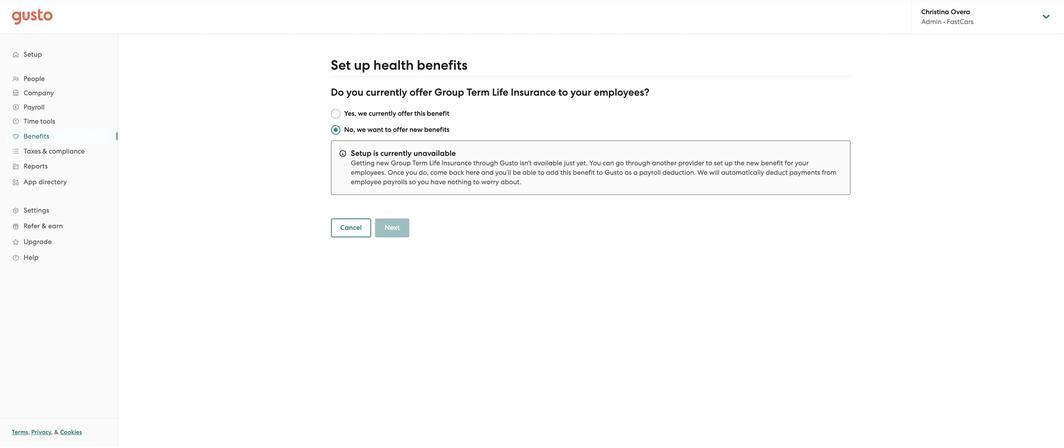 Task type: locate. For each thing, give the bounding box(es) containing it.
setup for setup
[[24, 50, 42, 58]]

time tools button
[[8, 114, 110, 128]]

isn't
[[520, 159, 532, 167]]

new
[[410, 126, 423, 134], [376, 159, 389, 167], [747, 159, 760, 167]]

up right "set"
[[354, 57, 370, 73]]

setup is currently unavailable alert
[[331, 141, 851, 195]]

2 horizontal spatial benefit
[[761, 159, 783, 167]]

2 vertical spatial &
[[54, 429, 59, 436]]

to
[[559, 86, 568, 98], [385, 126, 392, 134], [706, 159, 713, 167], [538, 169, 545, 176], [597, 169, 603, 176], [473, 178, 480, 186]]

1 horizontal spatial setup
[[351, 149, 372, 158]]

& left cookies "button"
[[54, 429, 59, 436]]

1 horizontal spatial you
[[406, 169, 417, 176]]

, left privacy link
[[28, 429, 30, 436]]

0 vertical spatial you
[[346, 86, 364, 98]]

go
[[616, 159, 624, 167]]

benefit
[[427, 109, 450, 118], [761, 159, 783, 167], [573, 169, 595, 176]]

new inside through gusto isn't available just yet. you can go through another provider to set up the new benefit for your employees. once you do, come back here and you'll be able to add this benefit to gusto as a payroll deduction. we will automatically deduct payments from employee payrolls so you have nothing to worry about.
[[747, 159, 760, 167]]

0 vertical spatial benefit
[[427, 109, 450, 118]]

getting new group term life insurance
[[351, 159, 472, 167]]

0 horizontal spatial term
[[413, 159, 428, 167]]

your inside through gusto isn't available just yet. you can go through another provider to set up the new benefit for your employees. once you do, come back here and you'll be able to add this benefit to gusto as a payroll deduction. we will automatically deduct payments from employee payrolls so you have nothing to worry about.
[[795, 159, 809, 167]]

1 horizontal spatial this
[[561, 169, 571, 176]]

2 horizontal spatial new
[[747, 159, 760, 167]]

1 vertical spatial this
[[561, 169, 571, 176]]

1 vertical spatial &
[[42, 222, 46, 230]]

0 vertical spatial group
[[435, 86, 464, 98]]

2 vertical spatial offer
[[393, 126, 408, 134]]

&
[[42, 147, 47, 155], [42, 222, 46, 230], [54, 429, 59, 436]]

currently inside "alert"
[[381, 149, 412, 158]]

this down the just
[[561, 169, 571, 176]]

employees.
[[351, 169, 386, 176]]

for
[[785, 159, 794, 167]]

currently
[[366, 86, 407, 98], [369, 109, 396, 118], [381, 149, 412, 158]]

setup up people
[[24, 50, 42, 58]]

0 horizontal spatial insurance
[[442, 159, 472, 167]]

here
[[466, 169, 480, 176]]

0 vertical spatial &
[[42, 147, 47, 155]]

settings link
[[8, 203, 110, 217]]

upgrade link
[[8, 235, 110, 249]]

once
[[388, 169, 404, 176]]

& right taxes
[[42, 147, 47, 155]]

1 vertical spatial setup
[[351, 149, 372, 158]]

refer & earn
[[24, 222, 63, 230]]

& inside dropdown button
[[42, 147, 47, 155]]

0 horizontal spatial ,
[[28, 429, 30, 436]]

offer down yes, we currently offer this benefit at left top
[[393, 126, 408, 134]]

cancel link
[[331, 219, 372, 237]]

0 vertical spatial up
[[354, 57, 370, 73]]

1 vertical spatial you
[[406, 169, 417, 176]]

up right the set
[[725, 159, 733, 167]]

nothing
[[448, 178, 472, 186]]

group inside setup is currently unavailable "alert"
[[391, 159, 411, 167]]

currently up yes, we currently offer this benefit at left top
[[366, 86, 407, 98]]

payroll
[[24, 103, 45, 111]]

upgrade
[[24, 238, 52, 246]]

set
[[331, 57, 351, 73]]

time tools
[[24, 117, 55, 125]]

1 vertical spatial we
[[357, 126, 366, 134]]

people
[[24, 75, 45, 83]]

your
[[571, 86, 592, 98], [795, 159, 809, 167]]

benefits
[[24, 132, 49, 140]]

0 horizontal spatial setup
[[24, 50, 42, 58]]

taxes & compliance button
[[8, 144, 110, 158]]

through up and
[[474, 159, 498, 167]]

new down is
[[376, 159, 389, 167]]

1 horizontal spatial benefit
[[573, 169, 595, 176]]

0 horizontal spatial you
[[346, 86, 364, 98]]

insurance
[[511, 86, 556, 98], [442, 159, 472, 167]]

0 vertical spatial we
[[358, 109, 367, 118]]

0 horizontal spatial through
[[474, 159, 498, 167]]

1 , from the left
[[28, 429, 30, 436]]

1 vertical spatial up
[[725, 159, 733, 167]]

0 vertical spatial insurance
[[511, 86, 556, 98]]

we
[[358, 109, 367, 118], [357, 126, 366, 134]]

0 vertical spatial term
[[467, 86, 490, 98]]

0 horizontal spatial group
[[391, 159, 411, 167]]

christina overa admin • fastcars
[[922, 8, 974, 26]]

1 vertical spatial offer
[[398, 109, 413, 118]]

reports link
[[8, 159, 110, 173]]

do,
[[419, 169, 429, 176]]

offer
[[410, 86, 432, 98], [398, 109, 413, 118], [393, 126, 408, 134]]

1 horizontal spatial life
[[492, 86, 509, 98]]

& for compliance
[[42, 147, 47, 155]]

1 horizontal spatial your
[[795, 159, 809, 167]]

setup up "getting"
[[351, 149, 372, 158]]

currently for you
[[366, 86, 407, 98]]

0 vertical spatial currently
[[366, 86, 407, 98]]

time
[[24, 117, 39, 125]]

2 vertical spatial currently
[[381, 149, 412, 158]]

home image
[[12, 9, 53, 25]]

benefits link
[[8, 129, 110, 143]]

you
[[346, 86, 364, 98], [406, 169, 417, 176], [418, 178, 429, 186]]

new right the
[[747, 159, 760, 167]]

0 horizontal spatial benefit
[[427, 109, 450, 118]]

through
[[474, 159, 498, 167], [626, 159, 651, 167]]

1 horizontal spatial insurance
[[511, 86, 556, 98]]

christina
[[922, 8, 950, 16]]

0 horizontal spatial new
[[376, 159, 389, 167]]

this up no, we want to offer new benefits
[[415, 109, 426, 118]]

this inside through gusto isn't available just yet. you can go through another provider to set up the new benefit for your employees. once you do, come back here and you'll be able to add this benefit to gusto as a payroll deduction. we will automatically deduct payments from employee payrolls so you have nothing to worry about.
[[561, 169, 571, 176]]

taxes
[[24, 147, 41, 155]]

you right do
[[346, 86, 364, 98]]

2 vertical spatial you
[[418, 178, 429, 186]]

gusto up you'll
[[500, 159, 518, 167]]

you down getting new group term life insurance
[[406, 169, 417, 176]]

gusto down can
[[605, 169, 623, 176]]

offer for group
[[410, 86, 432, 98]]

currently up getting new group term life insurance
[[381, 149, 412, 158]]

help link
[[8, 250, 110, 265]]

set
[[714, 159, 723, 167]]

, left cookies "button"
[[51, 429, 53, 436]]

this
[[415, 109, 426, 118], [561, 169, 571, 176]]

0 vertical spatial setup
[[24, 50, 42, 58]]

taxes & compliance
[[24, 147, 85, 155]]

privacy link
[[31, 429, 51, 436]]

company
[[24, 89, 54, 97]]

we right yes,
[[358, 109, 367, 118]]

1 horizontal spatial ,
[[51, 429, 53, 436]]

offer up yes, we currently offer this benefit at left top
[[410, 86, 432, 98]]

you down do,
[[418, 178, 429, 186]]

0 vertical spatial your
[[571, 86, 592, 98]]

employee
[[351, 178, 382, 186]]

currently up want at top left
[[369, 109, 396, 118]]

cookies button
[[60, 428, 82, 437]]

yet.
[[577, 159, 588, 167]]

currently for is
[[381, 149, 412, 158]]

0 vertical spatial offer
[[410, 86, 432, 98]]

0 vertical spatial this
[[415, 109, 426, 118]]

1 vertical spatial life
[[429, 159, 440, 167]]

1 horizontal spatial up
[[725, 159, 733, 167]]

1 vertical spatial your
[[795, 159, 809, 167]]

benefits
[[417, 57, 468, 73], [424, 126, 450, 134]]

1 vertical spatial group
[[391, 159, 411, 167]]

1 vertical spatial currently
[[369, 109, 396, 118]]

0 horizontal spatial up
[[354, 57, 370, 73]]

0 horizontal spatial gusto
[[500, 159, 518, 167]]

unavailable
[[414, 149, 456, 158]]

app directory
[[24, 178, 67, 186]]

through up a
[[626, 159, 651, 167]]

1 horizontal spatial through
[[626, 159, 651, 167]]

1 vertical spatial term
[[413, 159, 428, 167]]

have
[[431, 178, 446, 186]]

& left earn
[[42, 222, 46, 230]]

setup inside "alert"
[[351, 149, 372, 158]]

terms
[[12, 429, 28, 436]]

0 horizontal spatial life
[[429, 159, 440, 167]]

1 vertical spatial benefit
[[761, 159, 783, 167]]

new down yes, we currently offer this benefit at left top
[[410, 126, 423, 134]]

we right no,
[[357, 126, 366, 134]]

term
[[467, 86, 490, 98], [413, 159, 428, 167]]

setup inside gusto navigation element
[[24, 50, 42, 58]]

offer up no, we want to offer new benefits
[[398, 109, 413, 118]]

setup for setup is currently unavailable
[[351, 149, 372, 158]]

1 vertical spatial insurance
[[442, 159, 472, 167]]

,
[[28, 429, 30, 436], [51, 429, 53, 436]]

1 horizontal spatial gusto
[[605, 169, 623, 176]]

list
[[0, 72, 118, 265]]

no,
[[344, 126, 355, 134]]

2 horizontal spatial you
[[418, 178, 429, 186]]

gusto
[[500, 159, 518, 167], [605, 169, 623, 176]]



Task type: vqa. For each thing, say whether or not it's contained in the screenshot.
want
yes



Task type: describe. For each thing, give the bounding box(es) containing it.
will
[[710, 169, 720, 176]]

automatically
[[721, 169, 764, 176]]

about.
[[501, 178, 522, 186]]

deduct
[[766, 169, 788, 176]]

from
[[822, 169, 837, 176]]

cancel
[[340, 224, 362, 232]]

admin
[[922, 18, 942, 26]]

tools
[[40, 117, 55, 125]]

1 through from the left
[[474, 159, 498, 167]]

privacy
[[31, 429, 51, 436]]

compliance
[[49, 147, 85, 155]]

currently for we
[[369, 109, 396, 118]]

0 vertical spatial gusto
[[500, 159, 518, 167]]

app directory link
[[8, 175, 110, 189]]

be
[[513, 169, 521, 176]]

payrolls
[[383, 178, 408, 186]]

the
[[735, 159, 745, 167]]

we
[[698, 169, 708, 176]]

0 horizontal spatial your
[[571, 86, 592, 98]]

back
[[449, 169, 464, 176]]

offer for this
[[398, 109, 413, 118]]

1 horizontal spatial group
[[435, 86, 464, 98]]

terms , privacy , & cookies
[[12, 429, 82, 436]]

is
[[373, 149, 379, 158]]

setup link
[[8, 47, 110, 61]]

earn
[[48, 222, 63, 230]]

2 , from the left
[[51, 429, 53, 436]]

payroll button
[[8, 100, 110, 114]]

settings
[[24, 206, 49, 214]]

help
[[24, 254, 39, 261]]

payments
[[790, 169, 821, 176]]

just
[[564, 159, 575, 167]]

cookies
[[60, 429, 82, 436]]

do you currently offer group term life insurance to your employees?
[[331, 86, 650, 98]]

set up health benefits
[[331, 57, 468, 73]]

deduction.
[[663, 169, 696, 176]]

0 vertical spatial life
[[492, 86, 509, 98]]

0 vertical spatial benefits
[[417, 57, 468, 73]]

up inside through gusto isn't available just yet. you can go through another provider to set up the new benefit for your employees. once you do, come back here and you'll be able to add this benefit to gusto as a payroll deduction. we will automatically deduct payments from employee payrolls so you have nothing to worry about.
[[725, 159, 733, 167]]

through gusto isn't available just yet. you can go through another provider to set up the new benefit for your employees. once you do, come back here and you'll be able to add this benefit to gusto as a payroll deduction. we will automatically deduct payments from employee payrolls so you have nothing to worry about.
[[351, 159, 837, 186]]

& for earn
[[42, 222, 46, 230]]

available
[[534, 159, 563, 167]]

payroll
[[640, 169, 661, 176]]

1 horizontal spatial new
[[410, 126, 423, 134]]

provider
[[679, 159, 705, 167]]

we for yes,
[[358, 109, 367, 118]]

employees?
[[594, 86, 650, 98]]

life inside setup is currently unavailable "alert"
[[429, 159, 440, 167]]

yes, we currently offer this benefit
[[344, 109, 450, 118]]

gusto navigation element
[[0, 34, 118, 278]]

worry
[[481, 178, 499, 186]]

you
[[590, 159, 601, 167]]

2 vertical spatial benefit
[[573, 169, 595, 176]]

setup is currently unavailable
[[351, 149, 456, 158]]

we for no,
[[357, 126, 366, 134]]

directory
[[39, 178, 67, 186]]

1 vertical spatial benefits
[[424, 126, 450, 134]]

come
[[431, 169, 448, 176]]

reports
[[24, 162, 48, 170]]

can
[[603, 159, 614, 167]]

No, we want to offer new benefits radio
[[331, 125, 340, 135]]

company button
[[8, 86, 110, 100]]

people button
[[8, 72, 110, 86]]

term inside setup is currently unavailable "alert"
[[413, 159, 428, 167]]

terms link
[[12, 429, 28, 436]]

0 horizontal spatial this
[[415, 109, 426, 118]]

want
[[368, 126, 383, 134]]

2 through from the left
[[626, 159, 651, 167]]

Yes, we currently offer this benefit radio
[[331, 109, 340, 119]]

fastcars
[[947, 18, 974, 26]]

yes,
[[344, 109, 357, 118]]

so
[[409, 178, 416, 186]]

add
[[546, 169, 559, 176]]

no, we want to offer new benefits
[[344, 126, 450, 134]]

•
[[944, 18, 946, 26]]

able
[[523, 169, 537, 176]]

as
[[625, 169, 632, 176]]

another
[[652, 159, 677, 167]]

insurance inside setup is currently unavailable "alert"
[[442, 159, 472, 167]]

refer
[[24, 222, 40, 230]]

1 horizontal spatial term
[[467, 86, 490, 98]]

a
[[634, 169, 638, 176]]

you'll
[[496, 169, 511, 176]]

app
[[24, 178, 37, 186]]

1 vertical spatial gusto
[[605, 169, 623, 176]]

overa
[[951, 8, 971, 16]]

list containing people
[[0, 72, 118, 265]]

health
[[374, 57, 414, 73]]

getting
[[351, 159, 375, 167]]

and
[[481, 169, 494, 176]]



